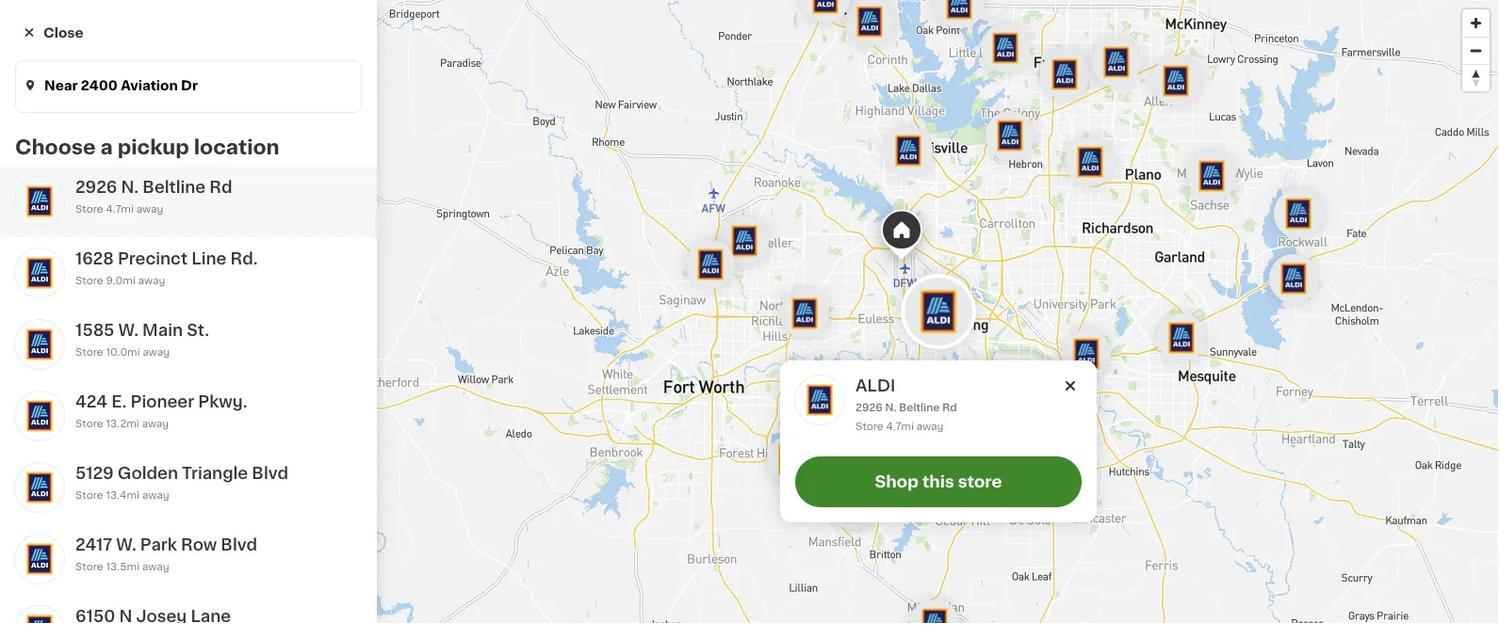 Task type: locate. For each thing, give the bounding box(es) containing it.
aldi 2926 n. beltline rd dialog dialog
[[780, 361, 1097, 523]]

0 horizontal spatial deli
[[751, 387, 771, 398]]

choose a pickup location
[[15, 137, 279, 157]]

prices down "pickup ready by 2:15pm"
[[693, 526, 725, 536]]

2:30pm inside pickup ready by 2:30pm 7.4 mi groceries ebt
[[339, 370, 380, 381]]

shop categories tab list
[[147, 79, 1353, 134]]

away inside 424 e. pioneer pkwy. store 13.2mi away
[[142, 419, 169, 429]]

by up groceries produce organic ebt
[[732, 251, 746, 261]]

orders
[[686, 582, 741, 598]]

aldi 424 e. pioneer pkwy. marker image
[[907, 399, 956, 448]]

0 horizontal spatial produce
[[707, 268, 750, 278]]

butcher down "pickup ready by 2:15pm"
[[707, 507, 748, 517]]

0 vertical spatial beltline
[[143, 180, 206, 196]]

free right get
[[494, 582, 528, 598]]

1 vertical spatial by
[[323, 370, 336, 381]]

0 vertical spatial in
[[323, 261, 332, 271]]

2926 inside 2926 n. beltline rd store 4.7mi away
[[75, 180, 117, 196]]

away down precinct
[[138, 276, 165, 286]]

away for rd.
[[138, 276, 165, 286]]

1 vertical spatial beltline
[[899, 403, 940, 413]]

w. inside 2417 w. park row blvd store 13.5mi away
[[116, 538, 136, 554]]

3.9 mi
[[379, 261, 412, 271]]

ebt inside pickup ready by 2:30pm 7.4 mi groceries ebt
[[240, 407, 260, 417]]

away for rd
[[136, 204, 163, 214]]

1 vertical spatial min
[[761, 370, 781, 381]]

0 vertical spatial rd
[[210, 180, 232, 196]]

away up the this
[[917, 422, 944, 432]]

store down 1628
[[75, 276, 103, 286]]

2926 down a
[[75, 180, 117, 196]]

on right the back
[[730, 152, 751, 168]]

thumb
[[681, 350, 730, 363]]

by
[[732, 251, 746, 261], [323, 370, 336, 381], [732, 490, 746, 500]]

ready up bakery
[[699, 370, 730, 381]]

0 vertical spatial by
[[732, 251, 746, 261]]

10.0mi
[[106, 347, 140, 358]]

mi
[[816, 251, 829, 261], [1183, 251, 1196, 261], [399, 261, 412, 271], [406, 370, 419, 381], [805, 370, 819, 381], [1184, 370, 1197, 381], [821, 490, 834, 500], [404, 499, 417, 510]]

1 horizontal spatial 2:30pm
[[749, 251, 790, 261]]

deli
[[751, 387, 771, 398], [785, 507, 806, 517]]

0 vertical spatial deli
[[751, 387, 771, 398]]

on left next
[[604, 582, 626, 598]]

1 horizontal spatial produce
[[1131, 387, 1174, 398]]

zoom out image
[[1463, 38, 1490, 64]]

aldi up "pickup ready by 2:30pm"
[[648, 231, 681, 244]]

away down pioneer
[[142, 419, 169, 429]]

blvd right triangle
[[252, 466, 288, 482]]

ready left 45
[[289, 261, 320, 271]]

store down tom thumb
[[664, 407, 690, 417]]

park
[[140, 538, 177, 554]]

store for 1628 precinct line rd.
[[75, 276, 103, 286]]

4.7mi
[[106, 204, 134, 214], [886, 422, 914, 432]]

1 horizontal spatial shop
[[875, 474, 919, 490]]

1 horizontal spatial beltline
[[899, 403, 940, 413]]

butcher
[[1165, 268, 1207, 278], [707, 507, 748, 517]]

pickup for pickup available
[[1069, 251, 1106, 261]]

store inside 1585 w. main st. store 10.0mi away
[[75, 347, 103, 358]]

1 vertical spatial shop
[[875, 474, 919, 490]]

organic down 4.7
[[758, 268, 800, 278]]

free right try
[[1027, 154, 1055, 167]]

1 horizontal spatial pickup
[[869, 152, 925, 168]]

pickup available
[[1069, 251, 1156, 261]]

mart
[[1103, 350, 1136, 363]]

away for blvd
[[142, 490, 169, 501]]

3.9
[[379, 261, 396, 271]]

alcohol button
[[452, 79, 533, 134]]

groceries down homeland
[[648, 507, 699, 517]]

aldi logo image
[[801, 0, 850, 23], [845, 0, 894, 46], [935, 0, 984, 28], [981, 24, 1030, 73], [1092, 38, 1141, 87], [1040, 50, 1089, 99], [1152, 57, 1201, 106], [986, 111, 1035, 160], [884, 126, 933, 175], [1066, 138, 1115, 187], [1187, 152, 1236, 201], [15, 177, 64, 226], [1274, 189, 1323, 238], [720, 217, 769, 266], [686, 240, 735, 289], [15, 249, 64, 298], [1269, 254, 1318, 303], [905, 278, 972, 346], [780, 289, 829, 338], [1157, 314, 1206, 363], [15, 320, 64, 369], [1062, 330, 1111, 379], [795, 376, 844, 425], [15, 392, 64, 441], [767, 435, 816, 484], [15, 464, 64, 513], [828, 482, 877, 531], [15, 535, 64, 584], [910, 600, 959, 624]]

available
[[1109, 251, 1156, 261], [1109, 370, 1156, 381]]

0 vertical spatial shop
[[1209, 268, 1236, 278]]

min right 45
[[351, 261, 371, 271]]

7.7
[[789, 370, 803, 381]]

store inside 2417 w. park row blvd store 13.5mi away
[[75, 562, 103, 572]]

store up 1628
[[75, 204, 103, 214]]

organic
[[758, 268, 800, 278], [1057, 268, 1099, 278], [354, 516, 395, 527]]

mi inside eataly 15.8 mi organic
[[404, 499, 417, 510]]

0 vertical spatial min
[[351, 261, 371, 271]]

away inside 5129 golden triangle blvd store 13.4mi away
[[142, 490, 169, 501]]

w.
[[118, 323, 138, 339], [116, 538, 136, 554]]

produce
[[707, 268, 750, 278], [1131, 387, 1174, 398]]

groceries up eataly
[[238, 387, 289, 398]]

7.7 mi
[[789, 370, 819, 381]]

aldi 2601 w. bardin road marker image
[[876, 430, 925, 479]]

0 horizontal spatial shop
[[751, 507, 778, 517]]

in- up next
[[649, 526, 664, 536]]

2 vertical spatial shop
[[751, 507, 778, 517]]

store
[[1073, 287, 1100, 298], [664, 407, 690, 417], [1073, 407, 1100, 417], [958, 474, 1002, 490], [664, 526, 690, 536]]

1 vertical spatial 2926
[[856, 403, 883, 413]]

available down the mart
[[1109, 370, 1156, 381]]

424
[[75, 394, 107, 410]]

store inside groceries bakery deli in-store prices
[[664, 407, 690, 417]]

store down 1585
[[75, 347, 103, 358]]

try
[[1001, 154, 1024, 167]]

blvd inside 5129 golden triangle blvd store 13.4mi away
[[252, 466, 288, 482]]

aldi
[[648, 231, 681, 244], [856, 378, 896, 394]]

in- inside groceries butcher shop deli in-store prices
[[649, 526, 664, 536]]

4.7mi inside 2926 n. beltline rd store 4.7mi away
[[106, 204, 134, 214]]

2926 inside aldi 2926 n. beltline rd store 4.7mi away
[[856, 403, 883, 413]]

store for 1585 w. main st.
[[75, 347, 103, 358]]

rd up shop this store
[[942, 403, 957, 413]]

0 horizontal spatial beltline
[[143, 180, 206, 196]]

in- down sprouts
[[1059, 287, 1073, 298]]

deli down 60
[[751, 387, 771, 398]]

organic groceries butcher shop in-store prices ebt
[[1057, 268, 1236, 298]]

pantry
[[1057, 387, 1091, 398]]

prices down bakery
[[693, 407, 725, 417]]

0 vertical spatial butcher
[[1165, 268, 1207, 278]]

ready up groceries butcher shop deli in-store prices
[[699, 490, 730, 500]]

butcher down 5.2 mi
[[1165, 268, 1207, 278]]

1 vertical spatial aldi
[[856, 378, 896, 394]]

1 horizontal spatial deli
[[785, 507, 806, 517]]

earn
[[563, 152, 600, 168]]

store inside 424 e. pioneer pkwy. store 13.2mi away
[[75, 419, 103, 429]]

away up precinct
[[136, 204, 163, 214]]

0 vertical spatial 4.7mi
[[106, 204, 134, 214]]

0 horizontal spatial 4.7mi
[[106, 204, 134, 214]]

1 vertical spatial 2:30pm
[[339, 370, 380, 381]]

1 vertical spatial w.
[[116, 538, 136, 554]]

5.2 mi
[[1164, 251, 1196, 261]]

2 horizontal spatial organic
[[1057, 268, 1099, 278]]

0 vertical spatial n.
[[121, 180, 139, 196]]

prices
[[1103, 287, 1135, 298], [693, 407, 725, 417], [1103, 407, 1135, 417], [693, 526, 725, 536]]

order!
[[929, 152, 980, 168]]

ebt inside "organic groceries butcher shop in-store prices ebt"
[[1142, 287, 1163, 298]]

by for aldi
[[732, 251, 746, 261]]

shop down 2:15pm
[[751, 507, 778, 517]]

mi right 7.7
[[805, 370, 819, 381]]

min for tom thumb
[[761, 370, 781, 381]]

0 vertical spatial 2:30pm
[[749, 251, 790, 261]]

prices down the pickup available
[[1103, 287, 1135, 298]]

6 button
[[1415, 19, 1477, 57]]

in for kroger
[[323, 261, 332, 271]]

groceries inside groceries butcher shop deli in-store prices
[[648, 507, 699, 517]]

close
[[43, 26, 84, 39]]

2:15pm
[[749, 490, 787, 500]]

away inside 1585 w. main st. store 10.0mi away
[[143, 347, 170, 358]]

2 available from the top
[[1109, 370, 1156, 381]]

groceries down tom
[[648, 387, 699, 398]]

0 horizontal spatial rd
[[210, 180, 232, 196]]

store left aldi 424 e. pioneer pkwy. marker image
[[856, 422, 884, 432]]

produce down 8.6
[[1131, 387, 1174, 398]]

groceries down the pickup available
[[1106, 268, 1158, 278]]

groceries inside groceries produce organic ebt
[[648, 268, 699, 278]]

store inside 2926 n. beltline rd store 4.7mi away
[[75, 204, 103, 214]]

1 horizontal spatial min
[[761, 370, 781, 381]]

organic inside eataly 15.8 mi organic
[[354, 516, 395, 527]]

2 horizontal spatial shop
[[1209, 268, 1236, 278]]

1 horizontal spatial aldi
[[856, 378, 896, 394]]

away inside 2926 n. beltline rd store 4.7mi away
[[136, 204, 163, 214]]

w. up 13.5mi
[[116, 538, 136, 554]]

min right 60
[[761, 370, 781, 381]]

0 vertical spatial 2926
[[75, 180, 117, 196]]

rd inside aldi 2926 n. beltline rd store 4.7mi away
[[942, 403, 957, 413]]

shop inside "organic groceries butcher shop in-store prices ebt"
[[1209, 268, 1236, 278]]

groceries down "pickup ready by 2:30pm"
[[648, 268, 699, 278]]

w. inside 1585 w. main st. store 10.0mi away
[[118, 323, 138, 339]]

0 vertical spatial aldi
[[648, 231, 681, 244]]

aldi inside aldi 2926 n. beltline rd store 4.7mi away
[[856, 378, 896, 394]]

1628 precinct line rd. store 9.0mi away
[[75, 251, 258, 286]]

in- inside fiesta mart pickup available 8.6 mi pantry fresh produce meat in-store prices
[[1059, 407, 1073, 417]]

away inside 1628 precinct line rd. store 9.0mi away
[[138, 276, 165, 286]]

away down park
[[142, 562, 169, 572]]

pickup inside pickup button
[[886, 112, 923, 122]]

alcohol
[[472, 112, 513, 122]]

deals button
[[762, 79, 843, 134]]

aldi up aldi 2601 w. bardin road marker image
[[856, 378, 896, 394]]

shop
[[1209, 268, 1236, 278], [875, 474, 919, 490], [751, 507, 778, 517]]

prices down fresh at the right
[[1103, 407, 1135, 417]]

ready for tom thumb
[[699, 370, 730, 381]]

retail
[[1297, 112, 1328, 122]]

pets button
[[966, 79, 1047, 134]]

beauty
[[1089, 112, 1128, 122]]

in left 60
[[732, 370, 742, 381]]

2926 n. beltline rd store 4.7mi away
[[75, 180, 232, 214]]

eligible
[[805, 152, 865, 168]]

1585 w. main st. store 10.0mi away
[[75, 323, 209, 358]]

ebt button
[[350, 79, 431, 134]]

1 horizontal spatial rd
[[942, 403, 957, 413]]

main
[[142, 323, 183, 339]]

in- down pantry
[[1059, 407, 1073, 417]]

pioneer
[[130, 394, 194, 410]]

pickup ready in 60 min
[[660, 370, 781, 381]]

0 horizontal spatial n.
[[121, 180, 139, 196]]

store down the 2417
[[75, 562, 103, 572]]

deli inside groceries butcher shop deli in-store prices
[[785, 507, 806, 517]]

to
[[849, 582, 866, 598]]

blvd
[[252, 466, 288, 482], [221, 538, 257, 554]]

beltline down 'choose a pickup location'
[[143, 180, 206, 196]]

1 vertical spatial produce
[[1131, 387, 1174, 398]]

pickup down pickup button
[[869, 152, 925, 168]]

store inside 5129 golden triangle blvd store 13.4mi away
[[75, 490, 103, 501]]

mi right 15.8
[[404, 499, 417, 510]]

pickup for pickup ready in 45 min
[[250, 261, 287, 271]]

ready up groceries produce organic ebt
[[699, 251, 730, 261]]

eataly
[[238, 479, 282, 492]]

deli inside groceries bakery deli in-store prices
[[751, 387, 771, 398]]

groceries for homeland
[[648, 507, 699, 517]]

available down sprouts farmers market
[[1109, 251, 1156, 261]]

2:30pm
[[749, 251, 790, 261], [339, 370, 380, 381]]

1 vertical spatial free
[[494, 582, 528, 598]]

pickup
[[118, 137, 189, 157], [869, 152, 925, 168]]

1 horizontal spatial on
[[730, 152, 751, 168]]

mi inside fiesta mart pickup available 8.6 mi pantry fresh produce meat in-store prices
[[1184, 370, 1197, 381]]

1 vertical spatial 4.7mi
[[886, 422, 914, 432]]

organic down sprouts
[[1057, 268, 1099, 278]]

1 vertical spatial blvd
[[221, 538, 257, 554]]

0 vertical spatial blvd
[[252, 466, 288, 482]]

0 horizontal spatial organic
[[354, 516, 395, 527]]

aviation
[[121, 79, 178, 92]]

shop down the market
[[1209, 268, 1236, 278]]

n. inside aldi 2926 n. beltline rd store 4.7mi away
[[885, 403, 897, 413]]

2:30pm left 4.7
[[749, 251, 790, 261]]

1 horizontal spatial organic
[[758, 268, 800, 278]]

pkwy.
[[198, 394, 247, 410]]

0 horizontal spatial aldi
[[648, 231, 681, 244]]

free inside treatment tracker modal dialog
[[494, 582, 528, 598]]

0 horizontal spatial 2:30pm
[[339, 370, 380, 381]]

1 vertical spatial in
[[732, 370, 742, 381]]

eataly 15.8 mi organic
[[238, 479, 417, 527]]

sprouts
[[1057, 231, 1112, 244]]

0 horizontal spatial 2926
[[75, 180, 117, 196]]

0 vertical spatial w.
[[118, 323, 138, 339]]

mi right "3.9"
[[399, 261, 412, 271]]

store inside groceries butcher shop deli in-store prices
[[664, 526, 690, 536]]

in- down tom
[[649, 407, 664, 417]]

tom
[[648, 350, 678, 363]]

1 vertical spatial on
[[604, 582, 626, 598]]

organic down 15.8
[[354, 516, 395, 527]]

w. up 10.0mi
[[118, 323, 138, 339]]

qualify.
[[870, 582, 929, 598]]

0 vertical spatial available
[[1109, 251, 1156, 261]]

row
[[181, 538, 217, 554]]

0 vertical spatial free
[[1027, 154, 1055, 167]]

1 vertical spatial deli
[[785, 507, 806, 517]]

•
[[745, 582, 751, 597]]

2 vertical spatial by
[[732, 490, 746, 500]]

1 horizontal spatial 4.7mi
[[886, 422, 914, 432]]

blvd inside 2417 w. park row blvd store 13.5mi away
[[221, 538, 257, 554]]

shop this store button
[[795, 457, 1082, 508]]

1 horizontal spatial 2926
[[856, 403, 883, 413]]

butcher inside "organic groceries butcher shop in-store prices ebt"
[[1165, 268, 1207, 278]]

store down homeland
[[664, 526, 690, 536]]

away down main
[[143, 347, 170, 358]]

ready left 7.4
[[289, 370, 320, 381]]

groceries inside "organic groceries butcher shop in-store prices ebt"
[[1106, 268, 1158, 278]]

store down the pickup available
[[1073, 287, 1100, 298]]

1 horizontal spatial n.
[[885, 403, 897, 413]]

by left 2:15pm
[[732, 490, 746, 500]]

groceries inside groceries bakery deli in-store prices
[[648, 387, 699, 398]]

1 horizontal spatial in
[[732, 370, 742, 381]]

free for try
[[1027, 154, 1055, 167]]

store down pantry
[[1073, 407, 1100, 417]]

20.0
[[795, 490, 819, 500]]

n.
[[121, 180, 139, 196], [885, 403, 897, 413]]

in left 45
[[323, 261, 332, 271]]

0 vertical spatial on
[[730, 152, 751, 168]]

in for tom thumb
[[732, 370, 742, 381]]

by for homeland
[[732, 490, 746, 500]]

n. left aldi 424 e. pioneer pkwy. marker image
[[885, 403, 897, 413]]

pickup inside pickup ready by 2:30pm 7.4 mi groceries ebt
[[250, 370, 287, 381]]

away for st.
[[143, 347, 170, 358]]

store down 424
[[75, 419, 103, 429]]

1 vertical spatial available
[[1109, 370, 1156, 381]]

0 horizontal spatial free
[[494, 582, 528, 598]]

1 horizontal spatial free
[[1027, 154, 1055, 167]]

precinct
[[118, 251, 188, 267]]

2:30pm left 7.4
[[339, 370, 380, 381]]

choose a pickup location element
[[0, 166, 377, 624]]

beltline up aldi 2601 w. bardin road marker image
[[899, 403, 940, 413]]

dr
[[181, 79, 198, 92]]

store inside 1628 precinct line rd. store 9.0mi away
[[75, 276, 103, 286]]

away down golden
[[142, 490, 169, 501]]

away
[[136, 204, 163, 214], [138, 276, 165, 286], [143, 347, 170, 358], [142, 419, 169, 429], [917, 422, 944, 432], [142, 490, 169, 501], [142, 562, 169, 572]]

1 vertical spatial butcher
[[707, 507, 748, 517]]

on inside treatment tracker modal dialog
[[604, 582, 626, 598]]

add
[[754, 582, 787, 598]]

fresh
[[1099, 387, 1128, 398]]

rd down location
[[210, 180, 232, 196]]

n. down 'choose a pickup location'
[[121, 180, 139, 196]]

0 vertical spatial produce
[[707, 268, 750, 278]]

deli down 20.0
[[785, 507, 806, 517]]

shop left the this
[[875, 474, 919, 490]]

store right the this
[[958, 474, 1002, 490]]

0 horizontal spatial in
[[323, 261, 332, 271]]

1 horizontal spatial butcher
[[1165, 268, 1207, 278]]

for
[[167, 112, 184, 122]]

away for pkwy.
[[142, 419, 169, 429]]

aldi 2926 n. beltline rd store 4.7mi away
[[856, 378, 957, 432]]

w. for 2417
[[116, 538, 136, 554]]

rd
[[210, 180, 232, 196], [942, 403, 957, 413]]

close button
[[15, 15, 91, 53]]

store down 5129
[[75, 490, 103, 501]]

0 horizontal spatial butcher
[[707, 507, 748, 517]]

pickup down for
[[118, 137, 189, 157]]

st.
[[187, 323, 209, 339]]

mi right 8.6
[[1184, 370, 1197, 381]]

this
[[922, 474, 954, 490]]

produce down "pickup ready by 2:30pm"
[[707, 268, 750, 278]]

organic inside "organic groceries butcher shop in-store prices ebt"
[[1057, 268, 1099, 278]]

1 vertical spatial rd
[[942, 403, 957, 413]]

blvd right row
[[221, 538, 257, 554]]

2:30pm for pickup ready by 2:30pm
[[749, 251, 790, 261]]

2926 up aldi 2601 w. bardin road marker image
[[856, 403, 883, 413]]

0 horizontal spatial on
[[604, 582, 626, 598]]

0 horizontal spatial min
[[351, 261, 371, 271]]

1 vertical spatial n.
[[885, 403, 897, 413]]

mi right 7.4
[[406, 370, 419, 381]]

free inside button
[[1027, 154, 1055, 167]]

by left 7.4
[[323, 370, 336, 381]]

0 horizontal spatial pickup
[[118, 137, 189, 157]]



Task type: describe. For each thing, give the bounding box(es) containing it.
5129
[[75, 466, 114, 482]]

60
[[744, 370, 759, 381]]

beltline inside aldi 2926 n. beltline rd store 4.7mi away
[[899, 403, 940, 413]]

butcher inside groceries butcher shop deli in-store prices
[[707, 507, 748, 517]]

groceries for tom thumb
[[648, 387, 699, 398]]

map region
[[377, 0, 1499, 624]]

try free button
[[991, 143, 1066, 177]]

45
[[335, 261, 349, 271]]

pickup ready by 2:30pm 7.4 mi groceries ebt
[[238, 370, 419, 417]]

pickup ready by 2:15pm
[[660, 490, 787, 500]]

fiesta mart pickup available 8.6 mi pantry fresh produce meat in-store prices
[[1057, 350, 1209, 417]]

grocery button
[[248, 79, 329, 134]]

aldi for aldi 2926 n. beltline rd store 4.7mi away
[[856, 378, 896, 394]]

pickup for pickup ready by 2:30pm
[[660, 251, 696, 261]]

$10.00
[[791, 582, 845, 598]]

4.7mi inside aldi 2926 n. beltline rd store 4.7mi away
[[886, 422, 914, 432]]

location
[[194, 137, 279, 157]]

mi right 5.2
[[1183, 251, 1196, 261]]

for you button
[[147, 79, 228, 134]]

a
[[100, 137, 113, 157]]

13.5mi
[[106, 562, 140, 572]]

you
[[187, 112, 207, 122]]

zoom in image
[[1463, 9, 1490, 37]]

pickup ready in 45 min
[[250, 261, 371, 271]]

w. for 1585
[[118, 323, 138, 339]]

pickup inside region
[[118, 137, 189, 157]]

mi right 4.7
[[816, 251, 829, 261]]

deals
[[788, 112, 818, 122]]

store inside "organic groceries butcher shop in-store prices ebt"
[[1073, 287, 1100, 298]]

mi inside pickup ready by 2:30pm 7.4 mi groceries ebt
[[406, 370, 419, 381]]

back
[[686, 152, 726, 168]]

ready for aldi
[[699, 251, 730, 261]]

mi right 20.0
[[821, 490, 834, 500]]

reset bearing to north image
[[1463, 65, 1490, 91]]

4.7
[[798, 251, 814, 261]]

farmers
[[1115, 231, 1173, 244]]

store for 2926 n. beltline rd
[[75, 204, 103, 214]]

shop this store
[[875, 474, 1002, 490]]

pickup for pickup ready by 2:30pm 7.4 mi groceries ebt
[[250, 370, 287, 381]]

prices inside "organic groceries butcher shop in-store prices ebt"
[[1103, 287, 1135, 298]]

more
[[967, 585, 995, 595]]

instacart image
[[64, 26, 177, 49]]

2417 w. park row blvd store 13.5mi away
[[75, 538, 257, 572]]

2:30pm for pickup ready by 2:30pm 7.4 mi groceries ebt
[[339, 370, 380, 381]]

2400
[[81, 79, 118, 92]]

shop inside shop this store button
[[875, 474, 919, 490]]

aldi logo image inside aldi 2926 n. beltline rd dialog dialog
[[795, 376, 844, 425]]

groceries for aldi
[[648, 268, 699, 278]]

more button
[[944, 575, 1018, 605]]

near 2400 aviation dr
[[44, 79, 198, 92]]

prices inside groceries bakery deli in-store prices
[[693, 407, 725, 417]]

ready inside pickup ready by 2:30pm 7.4 mi groceries ebt
[[289, 370, 320, 381]]

market
[[1176, 231, 1225, 244]]

free for get
[[494, 582, 528, 598]]

away inside aldi 2926 n. beltline rd store 4.7mi away
[[917, 422, 944, 432]]

pharmacy button
[[1170, 79, 1251, 134]]

20.0 mi
[[795, 490, 834, 500]]

meat
[[1182, 387, 1209, 398]]

aldi 2417 w. park row blvd marker image
[[807, 389, 856, 438]]

pickup for pickup ready in 60 min
[[660, 370, 696, 381]]

in- inside groceries bakery deli in-store prices
[[649, 407, 664, 417]]

13.4mi
[[106, 490, 139, 501]]

1585
[[75, 323, 114, 339]]

produce inside groceries produce organic ebt
[[707, 268, 750, 278]]

1 available from the top
[[1109, 251, 1156, 261]]

prices inside fiesta mart pickup available 8.6 mi pantry fresh produce meat in-store prices
[[1103, 407, 1135, 417]]

aldi for aldi
[[648, 231, 681, 244]]

retail button
[[1272, 79, 1353, 134]]

ebt inside button
[[380, 112, 401, 122]]

treatment tracker modal dialog
[[0, 556, 1499, 624]]

wholesale
[[567, 112, 622, 122]]

store inside fiesta mart pickup available 8.6 mi pantry fresh produce meat in-store prices
[[1073, 407, 1100, 417]]

convenience button
[[656, 79, 742, 134]]

5.2
[[1164, 251, 1181, 261]]

store inside aldi 2926 n. beltline rd store 4.7mi away
[[856, 422, 884, 432]]

beauty button
[[1068, 79, 1149, 134]]

pickup for pickup
[[886, 112, 923, 122]]

golden
[[118, 466, 178, 482]]

convenience
[[663, 112, 734, 122]]

5129 golden triangle blvd store 13.4mi away
[[75, 466, 288, 501]]

pets
[[995, 112, 1019, 122]]

next
[[629, 582, 667, 598]]

pickup button
[[864, 79, 945, 134]]

organic inside groceries produce organic ebt
[[758, 268, 800, 278]]

8.6
[[1164, 370, 1181, 381]]

ready for kroger
[[289, 261, 320, 271]]

beltline inside 2926 n. beltline rd store 4.7mi away
[[143, 180, 206, 196]]

shop inside groceries butcher shop deli in-store prices
[[751, 507, 778, 517]]

groceries bakery deli in-store prices
[[648, 387, 771, 417]]

pickup inside fiesta mart pickup available 8.6 mi pantry fresh produce meat in-store prices
[[1069, 370, 1106, 381]]

9.0mi
[[106, 276, 135, 286]]

for you
[[167, 112, 207, 122]]

wholesale button
[[554, 79, 635, 134]]

tom thumb
[[648, 350, 730, 363]]

delivery
[[532, 582, 601, 598]]

available inside fiesta mart pickup available 8.6 mi pantry fresh produce meat in-store prices
[[1109, 370, 1156, 381]]

store for 5129 golden triangle blvd
[[75, 490, 103, 501]]

pickup ready by 2:30pm
[[660, 251, 790, 261]]

in- inside "organic groceries butcher shop in-store prices ebt"
[[1059, 287, 1073, 298]]

2417
[[75, 538, 112, 554]]

pickup for pickup ready by 2:15pm
[[660, 490, 696, 500]]

get free delivery on next 3 orders • add $10.00 to qualify.
[[459, 582, 929, 598]]

produce inside fiesta mart pickup available 8.6 mi pantry fresh produce meat in-store prices
[[1131, 387, 1174, 398]]

ebt inside groceries produce organic ebt
[[649, 287, 670, 298]]

6
[[1453, 31, 1462, 44]]

kroger
[[238, 241, 286, 254]]

prices inside groceries butcher shop deli in-store prices
[[693, 526, 725, 536]]

store inside button
[[958, 474, 1002, 490]]

groceries butcher shop deli in-store prices
[[648, 507, 806, 536]]

3
[[671, 582, 682, 598]]

sprouts farmers market
[[1057, 231, 1225, 244]]

min for kroger
[[351, 261, 371, 271]]

get
[[459, 582, 490, 598]]

line
[[191, 251, 227, 267]]

earn 5% credit back on every eligible pickup order!
[[563, 152, 980, 168]]

by inside pickup ready by 2:30pm 7.4 mi groceries ebt
[[323, 370, 336, 381]]

triangle
[[182, 466, 248, 482]]

pharmacy
[[1183, 112, 1237, 122]]

away inside 2417 w. park row blvd store 13.5mi away
[[142, 562, 169, 572]]

7.4
[[388, 370, 403, 381]]

n. inside 2926 n. beltline rd store 4.7mi away
[[121, 180, 139, 196]]

pickup locations list region
[[0, 0, 377, 624]]

ready for homeland
[[699, 490, 730, 500]]

choose
[[15, 137, 96, 157]]

every
[[755, 152, 801, 168]]

near
[[44, 79, 78, 92]]

store for 424 e. pioneer pkwy.
[[75, 419, 103, 429]]

groceries inside pickup ready by 2:30pm 7.4 mi groceries ebt
[[238, 387, 289, 398]]

rd inside 2926 n. beltline rd store 4.7mi away
[[210, 180, 232, 196]]



Task type: vqa. For each thing, say whether or not it's contained in the screenshot.


